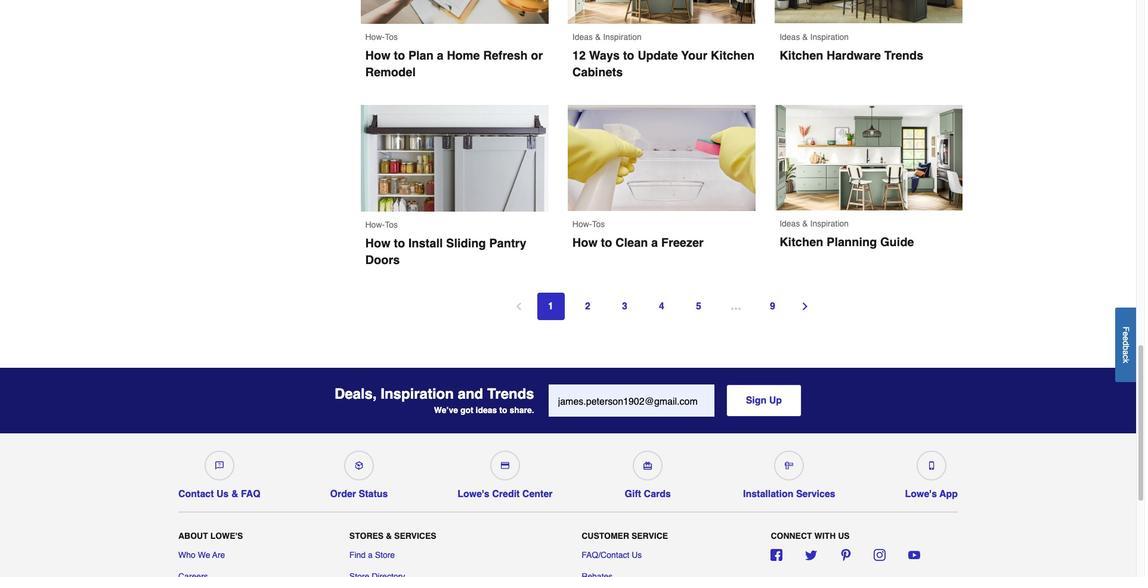 Task type: vqa. For each thing, say whether or not it's contained in the screenshot.
bottommost Lowe's
no



Task type: locate. For each thing, give the bounding box(es) containing it.
e up the d
[[1121, 332, 1131, 336]]

with
[[814, 531, 836, 541]]

trends up share.
[[487, 386, 534, 403]]

tos
[[385, 32, 398, 42], [592, 219, 605, 229], [385, 220, 398, 230]]

ideas & inspiration up the kitchen planning guide
[[780, 219, 849, 229]]

ideas & inspiration up ways
[[572, 32, 642, 42]]

e up b
[[1121, 336, 1131, 341]]

how inside how to plan a home refresh or remodel
[[365, 49, 391, 63]]

0 vertical spatial us
[[217, 489, 229, 500]]

service
[[632, 531, 668, 541]]

lowe's
[[458, 489, 490, 500], [905, 489, 937, 500], [210, 531, 243, 541]]

services up connect with us
[[796, 489, 835, 500]]

how up doors at the left top of page
[[365, 237, 391, 251]]

store
[[375, 550, 395, 560]]

& left faq
[[231, 489, 238, 500]]

kitchen hardware trends
[[780, 49, 924, 63]]

status
[[359, 489, 388, 500]]

gift cards link
[[622, 446, 674, 500]]

to inside deals, inspiration and trends we've got ideas to share.
[[499, 406, 507, 415]]

credit
[[492, 489, 520, 500]]

ideas & inspiration
[[780, 32, 849, 42], [572, 32, 642, 42], [780, 219, 849, 229]]

us for faq/contact
[[632, 550, 642, 560]]

we've
[[434, 406, 458, 415]]

how- for how to plan a home refresh or remodel
[[365, 32, 385, 42]]

center
[[522, 489, 553, 500]]

a
[[437, 49, 444, 63], [651, 236, 658, 250], [1121, 350, 1131, 355], [368, 550, 373, 560]]

guide
[[880, 236, 914, 250]]

freezer
[[661, 236, 704, 250]]

chevron right image
[[799, 301, 811, 313]]

services up the store
[[394, 531, 436, 541]]

0 horizontal spatial services
[[394, 531, 436, 541]]

kitchen
[[780, 49, 823, 63], [711, 49, 755, 63], [780, 236, 823, 250]]

lowe's left "credit" at the bottom left
[[458, 489, 490, 500]]

how- up "remodel"
[[365, 32, 385, 42]]

k
[[1121, 359, 1131, 363]]

0 horizontal spatial us
[[217, 489, 229, 500]]

1 vertical spatial services
[[394, 531, 436, 541]]

who
[[178, 550, 196, 560]]

trends right hardware
[[884, 49, 924, 63]]

how-tos up "remodel"
[[365, 32, 398, 42]]

lowe's up "are"
[[210, 531, 243, 541]]

how left clean
[[572, 236, 598, 250]]

2
[[585, 301, 590, 312]]

how-tos
[[365, 32, 398, 42], [572, 219, 605, 229], [365, 220, 398, 230]]

how-tos up how to clean a freezer
[[572, 219, 605, 229]]

up
[[769, 396, 782, 406]]

& up kitchen hardware trends
[[802, 32, 808, 42]]

about lowe's
[[178, 531, 243, 541]]

e
[[1121, 332, 1131, 336], [1121, 336, 1131, 341]]

stores & services
[[349, 531, 436, 541]]

how up "remodel"
[[365, 49, 391, 63]]

a up k at bottom
[[1121, 350, 1131, 355]]

1 horizontal spatial services
[[796, 489, 835, 500]]

1 horizontal spatial trends
[[884, 49, 924, 63]]

lowe's for lowe's app
[[905, 489, 937, 500]]

ideas & inspiration up kitchen hardware trends
[[780, 32, 849, 42]]

how inside how to install sliding pantry doors
[[365, 237, 391, 251]]

kitchen right your
[[711, 49, 755, 63]]

kitchen for kitchen hardware trends
[[780, 49, 823, 63]]

& up the kitchen planning guide
[[802, 219, 808, 229]]

and
[[458, 386, 483, 403]]

trends inside deals, inspiration and trends we've got ideas to share.
[[487, 386, 534, 403]]

us
[[838, 531, 850, 541]]

0 horizontal spatial trends
[[487, 386, 534, 403]]

tos up "remodel"
[[385, 32, 398, 42]]

to for pantry
[[394, 237, 405, 251]]

inspiration up ways
[[603, 32, 642, 42]]

to left clean
[[601, 236, 612, 250]]

sign up
[[746, 396, 782, 406]]

to
[[394, 49, 405, 63], [623, 49, 634, 63], [601, 236, 612, 250], [394, 237, 405, 251], [499, 406, 507, 415]]

faq/contact
[[582, 550, 629, 560]]

inspiration up the we've
[[381, 386, 454, 403]]

us right contact
[[217, 489, 229, 500]]

to right ways
[[623, 49, 634, 63]]

installation services
[[743, 489, 835, 500]]

1 vertical spatial us
[[632, 550, 642, 560]]

app
[[940, 489, 958, 500]]

deals,
[[335, 386, 377, 403]]

lowe's left app
[[905, 489, 937, 500]]

install
[[408, 237, 443, 251]]

kitchen left hardware
[[780, 49, 823, 63]]

mobile image
[[927, 462, 936, 470]]

tos up doors at the left top of page
[[385, 220, 398, 230]]

2 horizontal spatial lowe's
[[905, 489, 937, 500]]

to up doors at the left top of page
[[394, 237, 405, 251]]

us down customer service
[[632, 550, 642, 560]]

4 button
[[648, 293, 675, 320]]

inspiration
[[810, 32, 849, 42], [603, 32, 642, 42], [810, 219, 849, 229], [381, 386, 454, 403]]

kitchen inside 12 ways to update your kitchen cabinets
[[711, 49, 755, 63]]

us for contact
[[217, 489, 229, 500]]

to right "ideas" on the left of page
[[499, 406, 507, 415]]

plan
[[408, 49, 434, 63]]

tos for plan
[[385, 32, 398, 42]]

how- up doors at the left top of page
[[365, 220, 385, 230]]

customer service
[[582, 531, 668, 541]]

installation services link
[[743, 446, 835, 500]]

to up "remodel"
[[394, 49, 405, 63]]

a right plan
[[437, 49, 444, 63]]

clean
[[616, 236, 648, 250]]

ideas
[[780, 32, 800, 42], [572, 32, 593, 42], [780, 219, 800, 229]]

& up ways
[[595, 32, 601, 42]]

1 vertical spatial trends
[[487, 386, 534, 403]]

f e e d b a c k button
[[1115, 308, 1136, 382]]

faq
[[241, 489, 261, 500]]

0 vertical spatial services
[[796, 489, 835, 500]]

to for freezer
[[601, 236, 612, 250]]

home
[[447, 49, 480, 63]]

us
[[217, 489, 229, 500], [632, 550, 642, 560]]

2 e from the top
[[1121, 336, 1131, 341]]

contact us & faq
[[178, 489, 261, 500]]

order
[[330, 489, 356, 500]]

0 horizontal spatial lowe's
[[210, 531, 243, 541]]

Email Address email field
[[549, 385, 714, 417]]

services
[[796, 489, 835, 500], [394, 531, 436, 541]]

twitter image
[[805, 549, 817, 561]]

kitchen left planning
[[780, 236, 823, 250]]

1 horizontal spatial lowe's
[[458, 489, 490, 500]]

facebook image
[[771, 549, 783, 561]]

your
[[681, 49, 708, 63]]

we
[[198, 550, 210, 560]]

1 button
[[537, 293, 565, 320]]

a kitchen with dark slate cabinets and modern-style polished nickel cabinet hardware. image
[[775, 0, 963, 24]]

to inside how to plan a home refresh or remodel
[[394, 49, 405, 63]]

tos up how to clean a freezer
[[592, 219, 605, 229]]

to inside how to install sliding pantry doors
[[394, 237, 405, 251]]

c
[[1121, 355, 1131, 359]]

inspiration inside deals, inspiration and trends we've got ideas to share.
[[381, 386, 454, 403]]

a inside button
[[1121, 350, 1131, 355]]

trends
[[884, 49, 924, 63], [487, 386, 534, 403]]

how-tos up doors at the left top of page
[[365, 220, 398, 230]]

inspiration up the kitchen planning guide
[[810, 219, 849, 229]]

sliding
[[446, 237, 486, 251]]

how
[[365, 49, 391, 63], [572, 236, 598, 250], [365, 237, 391, 251]]

how- up how to clean a freezer
[[572, 219, 592, 229]]

inspiration up kitchen hardware trends
[[810, 32, 849, 42]]

sign
[[746, 396, 767, 406]]

how-
[[365, 32, 385, 42], [572, 219, 592, 229], [365, 220, 385, 230]]

12
[[572, 49, 586, 63]]

lowe's credit center link
[[458, 446, 553, 500]]

ideas & inspiration for ways
[[572, 32, 642, 42]]

1 horizontal spatial us
[[632, 550, 642, 560]]



Task type: describe. For each thing, give the bounding box(es) containing it.
faq/contact us
[[582, 550, 642, 560]]

how to clean a freezer
[[572, 236, 704, 250]]

kitchen for kitchen planning guide
[[780, 236, 823, 250]]

& inside contact us & faq link
[[231, 489, 238, 500]]

a kitchen with sage green cabinets, wood herringbone floors and an open black pendant. image
[[775, 105, 963, 211]]

& up the store
[[386, 531, 392, 541]]

contact us & faq link
[[178, 446, 261, 500]]

ideas for kitchen hardware trends
[[780, 32, 800, 42]]

or
[[531, 49, 543, 63]]

youtube image
[[908, 549, 920, 561]]

a kitchen with sage green cabinets and warm wood floors has a sleek contemporary look. image
[[568, 0, 756, 24]]

got
[[460, 406, 473, 415]]

stores
[[349, 531, 384, 541]]

3
[[622, 301, 627, 312]]

to for home
[[394, 49, 405, 63]]

how- for how to install sliding pantry doors
[[365, 220, 385, 230]]

5
[[696, 301, 701, 312]]

order status
[[330, 489, 388, 500]]

9 button
[[759, 293, 786, 320]]

pantry
[[489, 237, 526, 251]]

how to plan a home refresh or remodel
[[365, 49, 546, 79]]

sign up button
[[726, 385, 802, 417]]

4
[[659, 301, 664, 312]]

customer
[[582, 531, 629, 541]]

a inside how to plan a home refresh or remodel
[[437, 49, 444, 63]]

inspiration for hardware
[[810, 32, 849, 42]]

are
[[212, 550, 225, 560]]

f e e d b a c k
[[1121, 326, 1131, 363]]

how for how to plan a home refresh or remodel
[[365, 49, 391, 63]]

1
[[548, 301, 553, 312]]

& for ways
[[595, 32, 601, 42]]

cards
[[644, 489, 671, 500]]

lowe's for lowe's credit center
[[458, 489, 490, 500]]

deals, inspiration and trends we've got ideas to share.
[[335, 386, 534, 415]]

gift
[[625, 489, 641, 500]]

lowe's app
[[905, 489, 958, 500]]

contact
[[178, 489, 214, 500]]

update
[[638, 49, 678, 63]]

inspiration for planning
[[810, 219, 849, 229]]

how-tos for how to install sliding pantry doors
[[365, 220, 398, 230]]

a right clean
[[651, 236, 658, 250]]

how for how to install sliding pantry doors
[[365, 237, 391, 251]]

lowe's app link
[[905, 446, 958, 500]]

3 button
[[611, 293, 639, 320]]

order status link
[[330, 446, 388, 500]]

gift cards
[[625, 489, 671, 500]]

installation
[[743, 489, 794, 500]]

1 e from the top
[[1121, 332, 1131, 336]]

inspiration for ways
[[603, 32, 642, 42]]

doors
[[365, 254, 400, 267]]

kitchen planning guide
[[780, 236, 914, 250]]

ideas for 12 ways to update your kitchen cabinets
[[572, 32, 593, 42]]

sign up form
[[549, 385, 802, 417]]

ideas for kitchen planning guide
[[780, 219, 800, 229]]

ideas & inspiration for planning
[[780, 219, 849, 229]]

how-tos for how to clean a freezer
[[572, 219, 605, 229]]

ideas
[[476, 406, 497, 415]]

share.
[[510, 406, 534, 415]]

refresh
[[483, 49, 528, 63]]

pickup image
[[355, 462, 363, 470]]

5 button
[[685, 293, 712, 320]]

how for how to clean a freezer
[[572, 236, 598, 250]]

dots image
[[731, 304, 740, 314]]

how- for how to clean a freezer
[[572, 219, 592, 229]]

find
[[349, 550, 366, 560]]

who we are
[[178, 550, 225, 560]]

find a store link
[[349, 549, 395, 561]]

a top view handshake between a contractor and customer over a wood table. image
[[361, 0, 549, 24]]

ideas & inspiration for hardware
[[780, 32, 849, 42]]

b
[[1121, 346, 1131, 350]]

12 ways to update your kitchen cabinets
[[572, 49, 758, 79]]

to inside 12 ways to update your kitchen cabinets
[[623, 49, 634, 63]]

a right find
[[368, 550, 373, 560]]

customer care image
[[215, 462, 224, 470]]

lowe's credit center
[[458, 489, 553, 500]]

pinterest image
[[840, 549, 851, 561]]

f
[[1121, 326, 1131, 332]]

how-tos for how to plan a home refresh or remodel
[[365, 32, 398, 42]]

how to install sliding pantry doors
[[365, 237, 530, 267]]

remodel
[[365, 66, 416, 79]]

tos for clean
[[592, 219, 605, 229]]

& for hardware
[[802, 32, 808, 42]]

find a store
[[349, 550, 395, 560]]

a person wearing yellow gloves spraying a cleaning spray on the inside of a freezer. image
[[568, 105, 756, 211]]

0 vertical spatial trends
[[884, 49, 924, 63]]

connect
[[771, 531, 812, 541]]

dimensions image
[[785, 462, 793, 470]]

connect with us
[[771, 531, 850, 541]]

9
[[770, 301, 775, 312]]

cabinets
[[572, 66, 623, 79]]

& for planning
[[802, 219, 808, 229]]

about
[[178, 531, 208, 541]]

chevron left image
[[513, 301, 525, 313]]

ways
[[589, 49, 620, 63]]

sliding pantry doors image
[[361, 105, 549, 212]]

planning
[[827, 236, 877, 250]]

tos for install
[[385, 220, 398, 230]]

instagram image
[[874, 549, 886, 561]]

who we are link
[[178, 549, 225, 561]]

faq/contact us link
[[582, 549, 642, 561]]

hardware
[[827, 49, 881, 63]]

gift card image
[[644, 462, 652, 470]]

2 button
[[574, 293, 602, 320]]

d
[[1121, 341, 1131, 346]]

credit card image
[[501, 462, 509, 470]]



